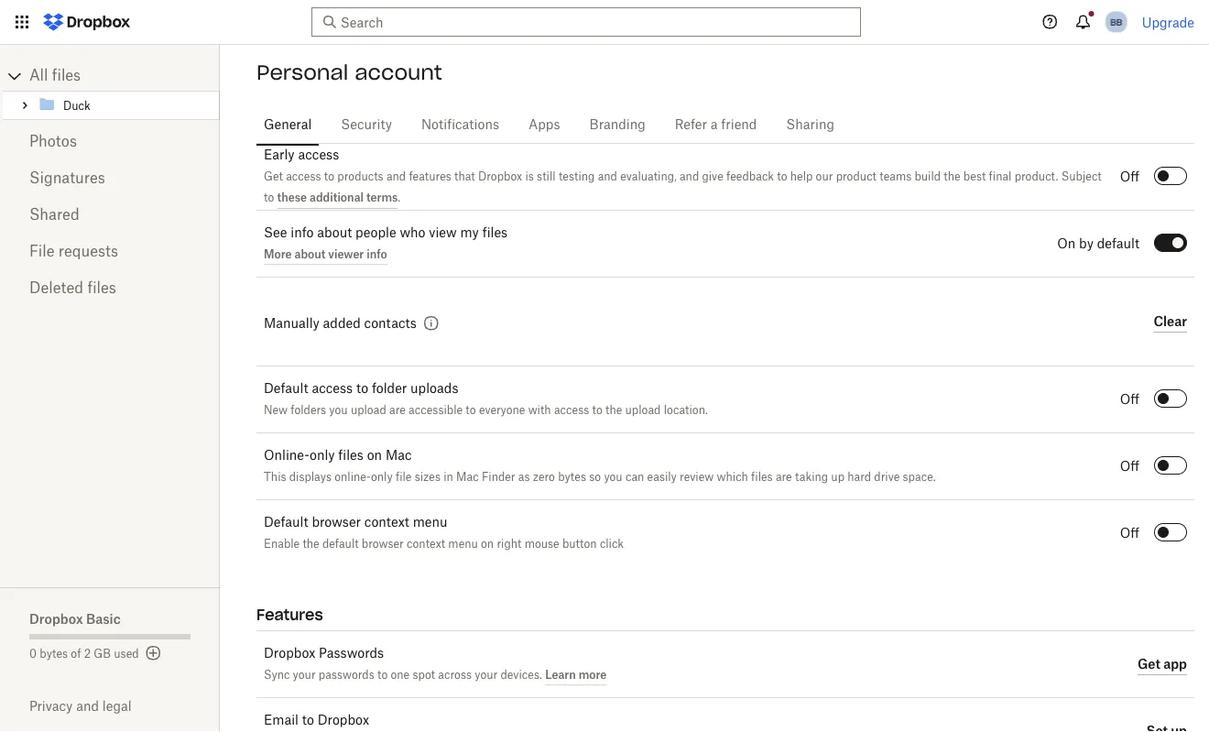 Task type: describe. For each thing, give the bounding box(es) containing it.
upgrade link
[[1142, 14, 1195, 30]]

to left the help on the top of page
[[777, 172, 788, 183]]

passwords
[[319, 647, 384, 660]]

1 vertical spatial browser
[[362, 539, 404, 550]]

1 horizontal spatial mac
[[456, 472, 479, 483]]

up
[[831, 472, 845, 483]]

spot
[[413, 670, 435, 681]]

get app button
[[1138, 653, 1188, 675]]

more
[[264, 247, 292, 260]]

get more space image
[[143, 642, 165, 664]]

1 horizontal spatial are
[[776, 472, 792, 483]]

duck
[[63, 101, 90, 112]]

privacy and legal
[[29, 698, 132, 714]]

displays
[[289, 472, 332, 483]]

viewer
[[328, 247, 364, 260]]

to inside sync your passwords to one spot across your devices. learn more
[[377, 670, 388, 681]]

2 vertical spatial the
[[303, 539, 319, 550]]

all files
[[29, 69, 81, 83]]

people
[[356, 226, 396, 239]]

files up "online-" at the bottom left of page
[[338, 449, 364, 462]]

and right testing at left
[[598, 172, 618, 183]]

features
[[257, 605, 323, 624]]

zero
[[533, 472, 555, 483]]

this
[[264, 472, 286, 483]]

that
[[455, 172, 475, 183]]

default for the
[[322, 539, 359, 550]]

sharing tab
[[779, 103, 842, 147]]

dropbox inside the get access to products and features that dropbox is still testing and evaluating, and give feedback to help our product teams build the best final product. subject to
[[478, 172, 522, 183]]

uploads
[[411, 383, 459, 395]]

default for by
[[1097, 237, 1140, 250]]

bb button
[[1102, 7, 1131, 37]]

final
[[989, 172, 1012, 183]]

right
[[497, 539, 522, 550]]

so
[[589, 472, 601, 483]]

which
[[717, 472, 748, 483]]

default access to folder uploads
[[264, 383, 459, 395]]

features
[[409, 172, 452, 183]]

drive
[[874, 472, 900, 483]]

general
[[264, 118, 312, 131]]

still
[[537, 172, 556, 183]]

and left legal
[[76, 698, 99, 714]]

shared link
[[29, 197, 191, 234]]

0 horizontal spatial menu
[[413, 516, 448, 529]]

deleted
[[29, 281, 83, 296]]

off for on
[[1120, 460, 1140, 473]]

our
[[816, 172, 833, 183]]

teams
[[880, 172, 912, 183]]

1 your from the left
[[293, 670, 316, 681]]

to left folder
[[356, 383, 368, 395]]

on by default
[[1058, 237, 1140, 250]]

photos link
[[29, 124, 191, 160]]

online-
[[264, 449, 310, 462]]

learn
[[545, 667, 576, 681]]

products
[[337, 172, 384, 183]]

all
[[29, 69, 48, 83]]

enable
[[264, 539, 300, 550]]

default for default browser context menu
[[264, 516, 308, 529]]

off for menu
[[1120, 527, 1140, 540]]

notifications
[[422, 118, 499, 131]]

file
[[396, 472, 412, 483]]

by
[[1079, 237, 1094, 250]]

product.
[[1015, 172, 1059, 183]]

0 horizontal spatial only
[[310, 449, 335, 462]]

finder
[[482, 472, 515, 483]]

and left give
[[680, 172, 699, 183]]

to left everyone on the left bottom of page
[[466, 405, 476, 416]]

as
[[518, 472, 530, 483]]

upgrade
[[1142, 14, 1195, 30]]

the inside the get access to products and features that dropbox is still testing and evaluating, and give feedback to help our product teams build the best final product. subject to
[[944, 172, 961, 183]]

0 vertical spatial about
[[317, 226, 352, 239]]

1 vertical spatial context
[[407, 539, 445, 550]]

manually
[[264, 317, 320, 330]]

requests
[[59, 245, 118, 259]]

zone
[[362, 104, 391, 116]]

terms
[[366, 190, 398, 204]]

dropbox basic
[[29, 611, 121, 626]]

privacy
[[29, 698, 73, 714]]

devices.
[[501, 670, 542, 681]]

branding tab
[[582, 103, 653, 147]]

taking
[[795, 472, 828, 483]]

account
[[355, 60, 442, 85]]

clear
[[1154, 313, 1188, 329]]

1 vertical spatial menu
[[448, 539, 478, 550]]

branding
[[590, 118, 646, 131]]

duck link
[[38, 94, 216, 116]]

in
[[444, 472, 453, 483]]

get for get app
[[1138, 656, 1161, 672]]

help
[[791, 172, 813, 183]]

files down the file requests link
[[87, 281, 116, 296]]

general tab
[[257, 103, 319, 147]]

refer
[[675, 118, 707, 131]]

review
[[680, 472, 714, 483]]

global header element
[[0, 0, 1210, 45]]

1 vertical spatial only
[[371, 472, 393, 483]]

click
[[600, 539, 624, 550]]

personal account
[[257, 60, 442, 85]]

legal
[[102, 698, 132, 714]]

everyone
[[479, 405, 525, 416]]

these additional terms button
[[277, 187, 398, 209]]

sync your passwords to one spot across your devices. learn more
[[264, 667, 607, 681]]



Task type: vqa. For each thing, say whether or not it's contained in the screenshot.
space.
yes



Task type: locate. For each thing, give the bounding box(es) containing it.
notifications tab
[[414, 103, 507, 147]]

0 vertical spatial browser
[[312, 516, 361, 529]]

dropbox passwords
[[264, 647, 384, 660]]

context
[[365, 516, 409, 529], [407, 539, 445, 550]]

default
[[1097, 237, 1140, 250], [322, 539, 359, 550]]

are down folder
[[389, 405, 406, 416]]

menu up enable the default browser context menu on right mouse button click
[[413, 516, 448, 529]]

early access
[[264, 149, 339, 161]]

3 off from the top
[[1120, 460, 1140, 473]]

this displays online-only file sizes in mac finder as zero bytes so you can easily review which files are taking up hard drive space.
[[264, 472, 936, 483]]

a
[[711, 118, 718, 131]]

files right all in the top of the page
[[52, 69, 81, 83]]

new folders you upload are accessible to everyone with access to the upload location.
[[264, 405, 708, 416]]

0 vertical spatial context
[[365, 516, 409, 529]]

only left "file"
[[371, 472, 393, 483]]

0
[[29, 649, 37, 660]]

access down early access
[[286, 172, 321, 183]]

browser down default browser context menu
[[362, 539, 404, 550]]

about up more about viewer info button
[[317, 226, 352, 239]]

1 horizontal spatial your
[[475, 670, 498, 681]]

0 vertical spatial mac
[[386, 449, 412, 462]]

these additional terms .
[[277, 190, 401, 204]]

default
[[264, 383, 308, 395], [264, 516, 308, 529]]

see
[[264, 226, 287, 239]]

only up displays
[[310, 449, 335, 462]]

2 upload from the left
[[625, 405, 661, 416]]

tab list
[[257, 100, 1195, 147]]

1 vertical spatial mac
[[456, 472, 479, 483]]

default browser context menu
[[264, 516, 448, 529]]

refer a friend
[[675, 118, 757, 131]]

upload
[[351, 405, 386, 416], [625, 405, 661, 416]]

0 horizontal spatial default
[[322, 539, 359, 550]]

are left taking
[[776, 472, 792, 483]]

get inside the get access to products and features that dropbox is still testing and evaluating, and give feedback to help our product teams build the best final product. subject to
[[264, 172, 283, 183]]

email
[[264, 714, 299, 726]]

folder
[[372, 383, 407, 395]]

context down "file"
[[365, 516, 409, 529]]

file requests
[[29, 245, 118, 259]]

deleted files
[[29, 281, 116, 296]]

the
[[944, 172, 961, 183], [606, 405, 622, 416], [303, 539, 319, 550]]

build
[[915, 172, 941, 183]]

used
[[114, 649, 139, 660]]

files right which
[[751, 472, 773, 483]]

location.
[[664, 405, 708, 416]]

accessible
[[409, 405, 463, 416]]

to right email
[[302, 714, 314, 726]]

1 vertical spatial about
[[295, 247, 326, 260]]

to left these
[[264, 193, 274, 204]]

about right more
[[295, 247, 326, 260]]

menu left the right on the bottom of page
[[448, 539, 478, 550]]

get
[[264, 172, 283, 183], [1138, 656, 1161, 672]]

0 vertical spatial the
[[944, 172, 961, 183]]

to left one
[[377, 670, 388, 681]]

default down default browser context menu
[[322, 539, 359, 550]]

1 vertical spatial get
[[1138, 656, 1161, 672]]

the left best
[[944, 172, 961, 183]]

2 default from the top
[[264, 516, 308, 529]]

time
[[331, 104, 358, 116]]

get app
[[1138, 656, 1188, 672]]

best
[[964, 172, 986, 183]]

button
[[563, 539, 597, 550]]

0 vertical spatial bytes
[[558, 472, 586, 483]]

sync
[[264, 670, 290, 681]]

passwords
[[319, 670, 374, 681]]

online-
[[335, 472, 371, 483]]

1 horizontal spatial get
[[1138, 656, 1161, 672]]

feedback
[[727, 172, 774, 183]]

get inside get app button
[[1138, 656, 1161, 672]]

is
[[525, 172, 534, 183]]

to up additional
[[324, 172, 335, 183]]

0 horizontal spatial on
[[367, 449, 382, 462]]

1 horizontal spatial menu
[[448, 539, 478, 550]]

the up this displays online-only file sizes in mac finder as zero bytes so you can easily review which files are taking up hard drive space.
[[606, 405, 622, 416]]

dropbox
[[478, 172, 522, 183], [29, 611, 83, 626], [264, 647, 315, 660], [318, 714, 369, 726]]

access right early
[[298, 149, 339, 161]]

1 vertical spatial you
[[604, 472, 623, 483]]

mac right in
[[456, 472, 479, 483]]

1 vertical spatial the
[[606, 405, 622, 416]]

enable the default browser context menu on right mouse button click
[[264, 539, 624, 550]]

view
[[429, 226, 457, 239]]

tab list containing general
[[257, 100, 1195, 147]]

2 your from the left
[[475, 670, 498, 681]]

mac up "file"
[[386, 449, 412, 462]]

access inside the get access to products and features that dropbox is still testing and evaluating, and give feedback to help our product teams build the best final product. subject to
[[286, 172, 321, 183]]

product
[[836, 172, 877, 183]]

additional
[[310, 190, 364, 204]]

0 vertical spatial default
[[264, 383, 308, 395]]

1 horizontal spatial bytes
[[558, 472, 586, 483]]

new
[[264, 405, 288, 416]]

get left app
[[1138, 656, 1161, 672]]

1 default from the top
[[264, 383, 308, 395]]

on up "online-" at the bottom left of page
[[367, 449, 382, 462]]

online-only files on mac
[[264, 449, 412, 462]]

default right by
[[1097, 237, 1140, 250]]

0 vertical spatial you
[[329, 405, 348, 416]]

all files tree
[[3, 61, 220, 120]]

default up the enable
[[264, 516, 308, 529]]

default for default access to folder uploads
[[264, 383, 308, 395]]

testing
[[559, 172, 595, 183]]

your right sync
[[293, 670, 316, 681]]

clear button
[[1154, 311, 1188, 333]]

of
[[71, 649, 81, 660]]

privacy and legal link
[[29, 698, 220, 714]]

1 upload from the left
[[351, 405, 386, 416]]

security tab
[[334, 103, 400, 147]]

dropbox up sync
[[264, 647, 315, 660]]

0 horizontal spatial your
[[293, 670, 316, 681]]

2 off from the top
[[1120, 393, 1140, 406]]

dropbox up of
[[29, 611, 83, 626]]

0 vertical spatial info
[[291, 226, 314, 239]]

access
[[298, 149, 339, 161], [286, 172, 321, 183], [312, 383, 353, 395], [554, 405, 589, 416]]

1 horizontal spatial upload
[[625, 405, 661, 416]]

browser down "online-" at the bottom left of page
[[312, 516, 361, 529]]

you right the so
[[604, 472, 623, 483]]

1 vertical spatial are
[[776, 472, 792, 483]]

2 horizontal spatial the
[[944, 172, 961, 183]]

on left the right on the bottom of page
[[481, 539, 494, 550]]

1 vertical spatial default
[[322, 539, 359, 550]]

1 vertical spatial info
[[367, 247, 387, 260]]

give
[[702, 172, 724, 183]]

files inside tree
[[52, 69, 81, 83]]

refer a friend tab
[[668, 103, 764, 147]]

0 horizontal spatial you
[[329, 405, 348, 416]]

photos
[[29, 135, 77, 149]]

1 horizontal spatial default
[[1097, 237, 1140, 250]]

get for get access to products and features that dropbox is still testing and evaluating, and give feedback to help our product teams build the best final product. subject to
[[264, 172, 283, 183]]

to right with
[[592, 405, 603, 416]]

manually added contacts
[[264, 317, 417, 330]]

0 vertical spatial menu
[[413, 516, 448, 529]]

0 horizontal spatial get
[[264, 172, 283, 183]]

apps tab
[[521, 103, 568, 147]]

and
[[387, 172, 406, 183], [598, 172, 618, 183], [680, 172, 699, 183], [76, 698, 99, 714]]

subject
[[1062, 172, 1102, 183]]

these
[[277, 190, 307, 204]]

0 horizontal spatial mac
[[386, 449, 412, 462]]

more about viewer info button
[[264, 243, 387, 265]]

1 off from the top
[[1120, 170, 1140, 183]]

personal
[[257, 60, 348, 85]]

0 vertical spatial are
[[389, 405, 406, 416]]

bytes left the so
[[558, 472, 586, 483]]

0 horizontal spatial info
[[291, 226, 314, 239]]

friend
[[721, 118, 757, 131]]

info right see
[[291, 226, 314, 239]]

your
[[293, 670, 316, 681], [475, 670, 498, 681]]

1 horizontal spatial the
[[606, 405, 622, 416]]

0 vertical spatial default
[[1097, 237, 1140, 250]]

context down sizes
[[407, 539, 445, 550]]

access right with
[[554, 405, 589, 416]]

one
[[391, 670, 410, 681]]

files inside see info about people who view my files more about viewer info
[[483, 226, 508, 239]]

deleted files link
[[29, 270, 191, 307]]

the right the enable
[[303, 539, 319, 550]]

dropbox logo - go to the homepage image
[[37, 7, 137, 37]]

upload left location.
[[625, 405, 661, 416]]

see info about people who view my files more about viewer info
[[264, 226, 508, 260]]

.
[[398, 193, 401, 204]]

off for folder
[[1120, 393, 1140, 406]]

get access to products and features that dropbox is still testing and evaluating, and give feedback to help our product teams build the best final product. subject to
[[264, 172, 1102, 204]]

0 vertical spatial get
[[264, 172, 283, 183]]

signatures
[[29, 171, 105, 186]]

only
[[310, 449, 335, 462], [371, 472, 393, 483]]

you right folders
[[329, 405, 348, 416]]

automatic time zone
[[264, 104, 391, 116]]

1 horizontal spatial only
[[371, 472, 393, 483]]

who
[[400, 226, 426, 239]]

all files link
[[29, 61, 220, 91]]

0 horizontal spatial are
[[389, 405, 406, 416]]

across
[[438, 670, 472, 681]]

to
[[324, 172, 335, 183], [777, 172, 788, 183], [264, 193, 274, 204], [356, 383, 368, 395], [466, 405, 476, 416], [592, 405, 603, 416], [377, 670, 388, 681], [302, 714, 314, 726]]

upload down default access to folder uploads in the left of the page
[[351, 405, 386, 416]]

bytes right 0
[[40, 649, 68, 660]]

4 off from the top
[[1120, 527, 1140, 540]]

on
[[1058, 237, 1076, 250]]

basic
[[86, 611, 121, 626]]

access for early
[[298, 149, 339, 161]]

0 horizontal spatial bytes
[[40, 649, 68, 660]]

1 vertical spatial on
[[481, 539, 494, 550]]

0 horizontal spatial upload
[[351, 405, 386, 416]]

1 vertical spatial default
[[264, 516, 308, 529]]

1 horizontal spatial info
[[367, 247, 387, 260]]

evaluating,
[[621, 172, 677, 183]]

dropbox left is
[[478, 172, 522, 183]]

files right my
[[483, 226, 508, 239]]

access up folders
[[312, 383, 353, 395]]

early
[[264, 149, 295, 161]]

access for default
[[312, 383, 353, 395]]

info down people
[[367, 247, 387, 260]]

get down early
[[264, 172, 283, 183]]

1 horizontal spatial on
[[481, 539, 494, 550]]

access for get
[[286, 172, 321, 183]]

1 horizontal spatial you
[[604, 472, 623, 483]]

and up .
[[387, 172, 406, 183]]

Search text field
[[341, 12, 827, 32]]

shared
[[29, 208, 79, 223]]

your right across
[[475, 670, 498, 681]]

folders
[[291, 405, 326, 416]]

default up new
[[264, 383, 308, 395]]

0 vertical spatial only
[[310, 449, 335, 462]]

browser
[[312, 516, 361, 529], [362, 539, 404, 550]]

file requests link
[[29, 234, 191, 270]]

dropbox down passwords
[[318, 714, 369, 726]]

mac
[[386, 449, 412, 462], [456, 472, 479, 483]]

are
[[389, 405, 406, 416], [776, 472, 792, 483]]

app
[[1164, 656, 1188, 672]]

0 vertical spatial on
[[367, 449, 382, 462]]

easily
[[647, 472, 677, 483]]

0 horizontal spatial the
[[303, 539, 319, 550]]

1 vertical spatial bytes
[[40, 649, 68, 660]]



